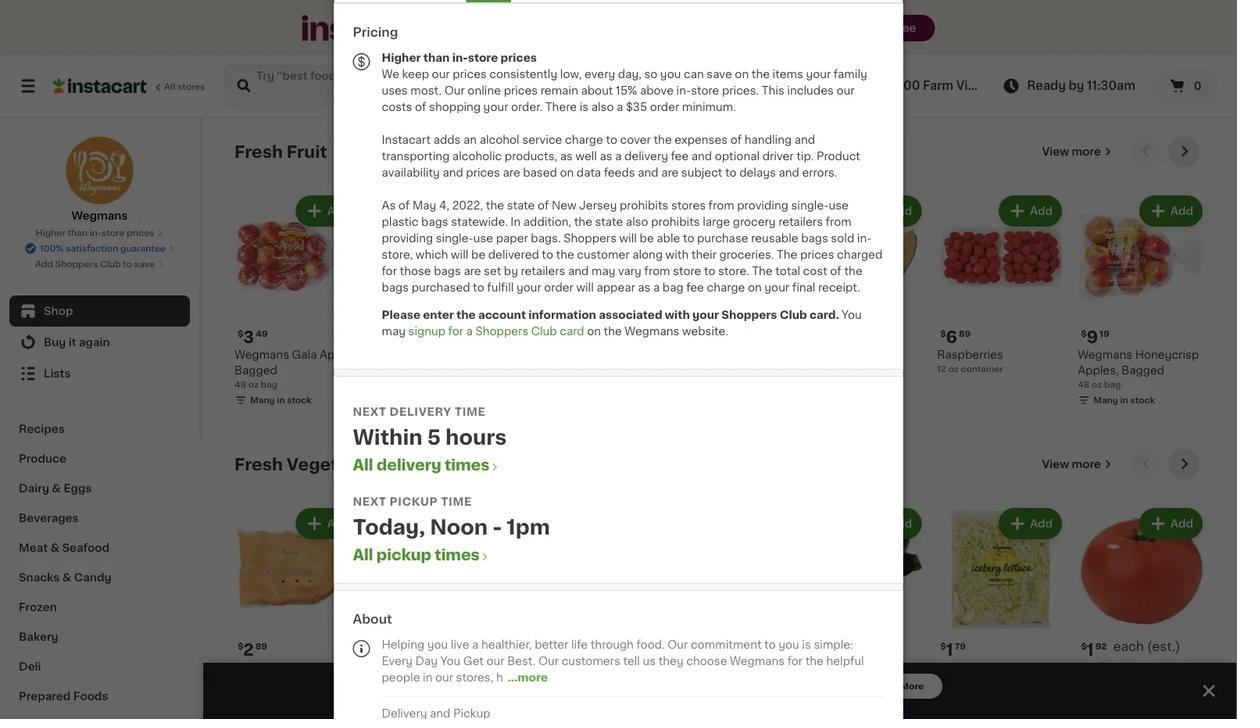 Task type: describe. For each thing, give the bounding box(es) containing it.
89 for 6
[[959, 329, 971, 338]]

lb inside green squash (zucchini) $1.99 / lb
[[828, 693, 837, 702]]

0 horizontal spatial pickup
[[453, 708, 491, 719]]

wegmans for honeycrisp
[[1078, 349, 1133, 360]]

every
[[382, 655, 413, 666]]

prices.
[[722, 85, 759, 96]]

view inside popup button
[[957, 80, 986, 91]]

may
[[413, 200, 436, 211]]

onions
[[553, 662, 592, 673]]

2 vertical spatial from
[[645, 265, 670, 276]]

1 vertical spatial our
[[668, 639, 688, 650]]

time for noon
[[441, 496, 472, 507]]

1 each
[[797, 365, 825, 373]]

errors.
[[802, 167, 838, 178]]

each (est.) for onions
[[552, 640, 619, 653]]

wegmans inside helping you live a healthier, better life through food.  our commitment to you is simple: every day you get our best.  our customers tell us they choose wegmans for the helpful people in our stores, h
[[730, 655, 785, 666]]

1 inside button
[[797, 365, 801, 373]]

0 horizontal spatial organic
[[517, 311, 553, 320]]

fee inside the as of may 4, 2022, the state of new jersey prohibits stores from providing single-use plastic bags statewide. in addition, the state also prohibits large grocery retailers from providing single-use paper bags. shoppers will be able to purchase reusable bags sold in- store, which will be delivered to the customer along with their groceries. the prices charged for those bags are set by retailers and may vary from store to store. the total cost of the bags purchased to fulfill your order will appear as a bag fee charge on your final receipt.
[[687, 282, 704, 293]]

groceries.
[[720, 249, 774, 260]]

our down day
[[435, 672, 453, 683]]

the down please enter the account information associated with your shoppers club card. on the top of the page
[[604, 326, 622, 337]]

2 vertical spatial will
[[576, 282, 594, 293]]

1 vertical spatial single-
[[436, 233, 474, 244]]

apples, for 9
[[1078, 365, 1119, 376]]

& for dairy
[[52, 483, 61, 494]]

beefsteak tomatoes
[[1078, 662, 1191, 673]]

free for try
[[894, 23, 917, 34]]

your down total
[[765, 282, 790, 293]]

main content containing fresh fruit
[[203, 117, 1238, 719]]

simple:
[[814, 639, 854, 650]]

each inside button
[[803, 365, 825, 373]]

fee inside "instacart adds an alcohol service charge to cover the expenses of handling and transporting alcoholic products, as well as a delivery fee and optional driver tip. product availability and prices are based on data feeds and are subject to delays and errors."
[[671, 150, 689, 161]]

bags down those
[[382, 282, 409, 293]]

15%
[[616, 85, 637, 96]]

100% satisfaction guarantee
[[40, 244, 166, 253]]

about
[[581, 85, 613, 96]]

bags.
[[531, 233, 561, 244]]

helping you live a healthier, better life through food.  our commitment to you is simple: every day you get our best.  our customers tell us they choose wegmans for the helpful people in our stores, h
[[382, 639, 864, 683]]

honeycrisp inside wegmans honeycrisp apples, bagged 48 oz bag
[[1136, 349, 1199, 360]]

48 inside $ 1 48 each (est.)
[[674, 329, 686, 338]]

of inside we keep our prices consistently low, every day, so you can save on the items your family uses most. our online prices remain about 15% above in-store prices. this includes our costs of shopping your order. there is also a $35 order minimum.
[[415, 101, 426, 112]]

your down online at the top left
[[484, 101, 508, 112]]

add button for green squash (zucchini)
[[860, 510, 920, 538]]

your up website.
[[693, 309, 719, 320]]

9
[[1087, 329, 1098, 345]]

0 horizontal spatial retailers
[[521, 265, 566, 276]]

ready by 11:30am
[[1027, 80, 1136, 91]]

$2.29
[[516, 677, 541, 686]]

try free
[[873, 23, 917, 34]]

each inside $ 1 48 each (est.)
[[692, 327, 723, 340]]

club inside add shoppers club to save link
[[100, 260, 121, 269]]

all for today, noon - 1pm
[[353, 548, 373, 562]]

get inside button
[[479, 680, 505, 693]]

charged
[[837, 249, 883, 260]]

store inside we keep our prices consistently low, every day, so you can save on the items your family uses most. our online prices remain about 15% above in-store prices. this includes our costs of shopping your order. there is also a $35 order minimum.
[[691, 85, 719, 96]]

vary
[[618, 265, 642, 276]]

1 horizontal spatial higher than in-store prices
[[382, 52, 537, 63]]

to inside helping you live a healthier, better life through food.  our commitment to you is simple: every day you get our best.  our customers tell us they choose wegmans for the helpful people in our stores, h
[[765, 639, 776, 650]]

oz for organic
[[664, 693, 675, 702]]

product group containing add
[[797, 192, 925, 394]]

eggs
[[64, 483, 92, 494]]

beefsteak
[[1078, 662, 1134, 673]]

adds
[[434, 134, 461, 145]]

bag for honeycrisp
[[1104, 380, 1121, 389]]

0 vertical spatial prohibits
[[620, 200, 669, 211]]

to down the optional
[[726, 167, 737, 178]]

life
[[571, 639, 588, 650]]

1 horizontal spatial retailers
[[779, 216, 823, 227]]

2 tab from the left
[[511, 0, 648, 2]]

1 vertical spatial higher than in-store prices
[[36, 229, 154, 237]]

 for -
[[480, 551, 491, 562]]

shoppers up "$1.48 each (estimated)" element
[[722, 309, 777, 320]]

$ 1 39
[[378, 641, 404, 658]]

prices up consistently
[[501, 52, 537, 63]]

/ inside sweet onions $2.29 / lb about 0.82 lb each
[[543, 677, 547, 686]]

1 horizontal spatial our
[[539, 655, 559, 666]]

wegmans down 'associated'
[[625, 326, 680, 337]]

dairy
[[19, 483, 49, 494]]

and up tip.
[[795, 134, 815, 145]]

with inside the as of may 4, 2022, the state of new jersey prohibits stores from providing single-use plastic bags statewide. in addition, the state also prohibits large grocery retailers from providing single-use paper bags. shoppers will be able to purchase reusable bags sold in- store, which will be delivered to the customer along with their groceries. the prices charged for those bags are set by retailers and may vary from store to store. the total cost of the bags purchased to fulfill your order will appear as a bag fee charge on your final receipt.
[[666, 249, 689, 260]]

deli
[[19, 661, 41, 672]]

uses
[[382, 85, 408, 96]]

and down alcoholic
[[443, 167, 463, 178]]

$ for $ 1 92
[[1081, 642, 1087, 651]]

1 horizontal spatial as
[[600, 150, 613, 161]]

1 inside wegmans celery, 24ct 1 each
[[375, 677, 379, 686]]

for inside helping you live a healthier, better life through food.  our commitment to you is simple: every day you get our best.  our customers tell us they choose wegmans for the helpful people in our stores, h
[[788, 655, 803, 666]]

store up online at the top left
[[468, 52, 498, 63]]

... more
[[508, 672, 548, 683]]

for inside the as of may 4, 2022, the state of new jersey prohibits stores from providing single-use plastic bags statewide. in addition, the state also prohibits large grocery retailers from providing single-use paper bags. shoppers will be able to purchase reusable bags sold in- store, which will be delivered to the customer along with their groceries. the prices charged for those bags are set by retailers and may vary from store to store. the total cost of the bags purchased to fulfill your order will appear as a bag fee charge on your final receipt.
[[382, 265, 397, 276]]

(est.) inside the $ 2 13 each (est.)
[[587, 327, 620, 340]]

add for wegmans sugar bee apples
[[749, 206, 772, 217]]

$ 1 48 each (est.)
[[659, 327, 760, 345]]

the down the bags.
[[556, 249, 574, 260]]

card
[[560, 326, 584, 337]]

bakery link
[[9, 622, 190, 652]]

add button for wegmans celery, 24ct
[[438, 510, 499, 538]]

above
[[640, 85, 674, 96]]

24ct
[[475, 662, 500, 673]]

treatment tracker modal dialog
[[203, 663, 1238, 719]]

add button for wegmans pineapple, extra sweet
[[438, 197, 499, 225]]

best.
[[507, 655, 536, 666]]

add button for beefsteak tomatoes
[[1141, 510, 1202, 538]]

89 for 2
[[256, 642, 267, 651]]

2 vertical spatial club
[[531, 326, 557, 337]]

is inside we keep our prices consistently low, every day, so you can save on the items your family uses most. our online prices remain about 15% above in-store prices. this includes our costs of shopping your order. there is also a $35 order minimum.
[[580, 101, 589, 112]]

shop link
[[9, 296, 190, 327]]

order inside we keep our prices consistently low, every day, so you can save on the items your family uses most. our online prices remain about 15% above in-store prices. this includes our costs of shopping your order. there is also a $35 order minimum.
[[650, 101, 680, 112]]

add for wegmans honeycrisp apples, bagged
[[1171, 206, 1194, 217]]

on right card
[[587, 326, 601, 337]]

79 for 1
[[955, 642, 966, 651]]

to down the bags.
[[542, 249, 553, 260]]

product group containing 6
[[938, 192, 1066, 375]]

store.
[[718, 265, 750, 276]]

prices up online at the top left
[[453, 68, 487, 79]]

100% satisfaction guarantee button
[[24, 239, 175, 255]]

13
[[537, 329, 546, 338]]

shredded
[[995, 662, 1049, 673]]

$2.13 each (estimated) element
[[516, 327, 644, 347]]

bag for shredded
[[962, 693, 979, 702]]

bag inside the as of may 4, 2022, the state of new jersey prohibits stores from providing single-use plastic bags statewide. in addition, the state also prohibits large grocery retailers from providing single-use paper bags. shoppers will be able to purchase reusable bags sold in- store, which will be delivered to the customer along with their groceries. the prices charged for those bags are set by retailers and may vary from store to store. the total cost of the bags purchased to fulfill your order will appear as a bag fee charge on your final receipt.
[[663, 282, 684, 293]]

your up includes
[[806, 68, 831, 79]]

jersey
[[579, 200, 617, 211]]

in for 3
[[277, 396, 285, 404]]

live
[[451, 639, 469, 650]]

2 vertical spatial more
[[518, 672, 548, 683]]

wegmans for shredded
[[938, 662, 992, 673]]

each inside sweet onions $2.29 / lb about 0.82 lb each
[[576, 690, 597, 698]]

$ 3 49
[[238, 329, 268, 345]]

view more button for 6
[[1036, 136, 1119, 167]]

1 for $ 1 79
[[946, 641, 954, 658]]

$ for $ 2 13 each (est.)
[[519, 329, 525, 338]]

in inside helping you live a healthier, better life through food.  our commitment to you is simple: every day you get our best.  our customers tell us they choose wegmans for the helpful people in our stores, h
[[423, 672, 433, 683]]

delivery inside "all delivery times "
[[377, 458, 441, 472]]

they
[[659, 655, 684, 666]]

on inside we keep our prices consistently low, every day, so you can save on the items your family uses most. our online prices remain about 15% above in-store prices. this includes our costs of shopping your order. there is also a $35 order minimum.
[[735, 68, 749, 79]]

people
[[382, 672, 420, 683]]

account
[[478, 309, 526, 320]]

each inside the $ 2 13 each (est.)
[[553, 327, 583, 340]]

bags up the purchased
[[434, 265, 461, 276]]

deli link
[[9, 652, 190, 682]]

1 for $ 1 88
[[525, 641, 532, 658]]

delivery
[[382, 708, 427, 719]]

$1.48 each (estimated) element
[[656, 327, 784, 347]]

charge inside "instacart adds an alcohol service charge to cover the expenses of handling and transporting alcoholic products, as well as a delivery fee and optional driver tip. product availability and prices are based on data feeds and are subject to delays and errors."
[[565, 134, 603, 145]]

39
[[393, 642, 404, 651]]

new
[[552, 200, 577, 211]]

1 horizontal spatial use
[[829, 200, 849, 211]]

next for within 5 hours
[[353, 406, 387, 417]]

their
[[692, 249, 717, 260]]

your right "fulfill"
[[517, 282, 542, 293]]

the right enter
[[457, 309, 476, 320]]

$ for $ 1 88
[[519, 642, 525, 651]]

consistently
[[490, 68, 558, 79]]

store,
[[382, 249, 413, 260]]

low,
[[560, 68, 582, 79]]

item carousel region containing fresh fruit
[[235, 136, 1206, 436]]

produce
[[19, 453, 66, 464]]

guarantee
[[120, 244, 166, 253]]

1 vertical spatial be
[[471, 249, 486, 260]]

many for 3
[[250, 396, 275, 404]]

sold
[[831, 233, 855, 244]]

wegmans inside 'wegmans' link
[[72, 210, 128, 221]]

1 vertical spatial state
[[595, 216, 623, 227]]

bagged for 3
[[235, 365, 277, 376]]

each (est.) for squash
[[837, 640, 905, 653]]

0 horizontal spatial providing
[[382, 233, 433, 244]]

the inside we keep our prices consistently low, every day, so you can save on the items your family uses most. our online prices remain about 15% above in-store prices. this includes our costs of shopping your order. there is also a $35 order minimum.
[[752, 68, 770, 79]]

(est.) for beefsteak tomatoes
[[1148, 640, 1181, 653]]

to down set
[[473, 282, 484, 293]]

add for wegmans gala apples, bagged
[[327, 206, 350, 217]]

costs
[[382, 101, 412, 112]]

to inside add shoppers club to save link
[[123, 260, 132, 269]]

by inside the as of may 4, 2022, the state of new jersey prohibits stores from providing single-use plastic bags statewide. in addition, the state also prohibits large grocery retailers from providing single-use paper bags. shoppers will be able to purchase reusable bags sold in- store, which will be delivered to the customer along with their groceries. the prices charged for those bags are set by retailers and may vary from store to store. the total cost of the bags purchased to fulfill your order will appear as a bag fee charge on your final receipt.
[[504, 265, 518, 276]]

the down charged
[[845, 265, 863, 276]]

in- inside we keep our prices consistently low, every day, so you can save on the items your family uses most. our online prices remain about 15% above in-store prices. this includes our costs of shopping your order. there is also a $35 order minimum.
[[677, 85, 691, 96]]

1 tab from the left
[[466, 0, 511, 2]]

of up addition, in the top left of the page
[[538, 200, 549, 211]]

$ 2 89
[[238, 641, 267, 658]]

stores inside all stores "link"
[[177, 82, 205, 91]]

0 vertical spatial the
[[777, 249, 798, 260]]

2 horizontal spatial from
[[826, 216, 852, 227]]

may inside the as of may 4, 2022, the state of new jersey prohibits stores from providing single-use plastic bags statewide. in addition, the state also prohibits large grocery retailers from providing single-use paper bags. shoppers will be able to purchase reusable bags sold in- store, which will be delivered to the customer along with their groceries. the prices charged for those bags are set by retailers and may vary from store to store. the total cost of the bags purchased to fulfill your order will appear as a bag fee charge on your final receipt.
[[592, 265, 616, 276]]

product
[[817, 150, 861, 161]]

snacks & candy
[[19, 572, 111, 583]]

48 for 3
[[235, 380, 246, 389]]

1 vertical spatial the
[[752, 265, 773, 276]]

add for wegmans pineapple, extra sweet
[[468, 206, 491, 217]]

commitment
[[691, 639, 762, 650]]

as inside the as of may 4, 2022, the state of new jersey prohibits stores from providing single-use plastic bags statewide. in addition, the state also prohibits large grocery retailers from providing single-use paper bags. shoppers will be able to purchase reusable bags sold in- store, which will be delivered to the customer along with their groceries. the prices charged for those bags are set by retailers and may vary from store to store. the total cost of the bags purchased to fulfill your order will appear as a bag fee charge on your final receipt.
[[638, 282, 651, 293]]

a up "pineapple," in the left of the page
[[466, 326, 473, 337]]

delivery up within 5 hours
[[390, 406, 452, 417]]

oz for shredded
[[949, 693, 960, 702]]

$ for $ 2 89
[[238, 642, 243, 651]]

0 horizontal spatial you
[[427, 639, 448, 650]]

spinach
[[656, 678, 701, 689]]

0 horizontal spatial higher
[[36, 229, 65, 237]]

on inside the as of may 4, 2022, the state of new jersey prohibits stores from providing single-use plastic bags statewide. in addition, the state also prohibits large grocery retailers from providing single-use paper bags. shoppers will be able to purchase reusable bags sold in- store, which will be delivered to the customer along with their groceries. the prices charged for those bags are set by retailers and may vary from store to store. the total cost of the bags purchased to fulfill your order will appear as a bag fee charge on your final receipt.
[[748, 282, 762, 293]]

in for 1
[[418, 693, 426, 702]]

10
[[938, 693, 947, 702]]

delivery inside get free delivery button
[[540, 680, 597, 693]]

time for 5
[[455, 406, 486, 417]]

4,
[[439, 200, 450, 211]]

product group containing 0
[[797, 505, 925, 719]]

is inside helping you live a healthier, better life through food.  our commitment to you is simple: every day you get our best.  our customers tell us they choose wegmans for the helpful people in our stores, h
[[802, 639, 811, 650]]

many for 9
[[1094, 396, 1119, 404]]

1 vertical spatial club
[[780, 309, 807, 320]]

3 for wegmans gala apples, bagged
[[243, 329, 254, 345]]

includes
[[788, 85, 834, 96]]

the up statewide. at the left top of page
[[486, 200, 504, 211]]

you inside "you may"
[[842, 309, 862, 320]]

you inside helping you live a healthier, better life through food.  our commitment to you is simple: every day you get our best.  our customers tell us they choose wegmans for the helpful people in our stores, h
[[441, 655, 461, 666]]

express icon image
[[302, 15, 458, 41]]

bags left sold
[[801, 233, 828, 244]]

shoppers down account
[[476, 326, 529, 337]]

times for 5
[[445, 458, 490, 472]]

0 vertical spatial higher
[[382, 52, 421, 63]]

products,
[[505, 150, 558, 161]]

within 5 hours
[[353, 428, 507, 448]]

get inside helping you live a healthier, better life through food.  our commitment to you is simple: every day you get our best.  our customers tell us they choose wegmans for the helpful people in our stores, h
[[463, 655, 484, 666]]

2 horizontal spatial you
[[779, 639, 800, 650]]

2022,
[[452, 200, 483, 211]]

purchased
[[412, 282, 470, 293]]

card.
[[810, 309, 839, 320]]

of inside "instacart adds an alcohol service charge to cover the expenses of handling and transporting alcoholic products, as well as a delivery fee and optional driver tip. product availability and prices are based on data feeds and are subject to delays and errors."
[[731, 134, 742, 145]]

as
[[382, 200, 396, 211]]

save inside we keep our prices consistently low, every day, so you can save on the items your family uses most. our online prices remain about 15% above in-store prices. this includes our costs of shopping your order. there is also a $35 order minimum.
[[707, 68, 732, 79]]

to right able
[[683, 233, 695, 244]]

those
[[400, 265, 431, 276]]

bag for gala
[[261, 380, 278, 389]]

add for wegmans organic honeycrisp apples
[[608, 206, 631, 217]]

our up h
[[487, 655, 505, 666]]

a inside "instacart adds an alcohol service charge to cover the expenses of handling and transporting alcoholic products, as well as a delivery fee and optional driver tip. product availability and prices are based on data feeds and are subject to delays and errors."
[[615, 150, 622, 161]]

keep
[[402, 68, 429, 79]]

next for today, noon - 1pm
[[353, 496, 387, 507]]

bagged for 9
[[1122, 365, 1165, 376]]

choose
[[687, 655, 727, 666]]

you inside we keep our prices consistently low, every day, so you can save on the items your family uses most. our online prices remain about 15% above in-store prices. this includes our costs of shopping your order. there is also a $35 order minimum.
[[660, 68, 681, 79]]

and up subject
[[692, 150, 712, 161]]

many in stock for 3
[[250, 396, 312, 404]]

add for wegmans celery, 24ct
[[468, 518, 491, 529]]

oz for honeycrisp
[[1092, 380, 1102, 389]]

0 horizontal spatial as
[[560, 150, 573, 161]]

pickup button
[[729, 70, 796, 102]]

of right as
[[399, 200, 410, 211]]

buy it again
[[44, 337, 110, 348]]

sweet inside sweet onions $2.29 / lb about 0.82 lb each
[[516, 662, 550, 673]]

fresh vegetables
[[235, 456, 385, 473]]

all inside "link"
[[164, 82, 175, 91]]

get free delivery button
[[479, 674, 869, 699]]

oz inside raspberries 12 oz container
[[949, 365, 959, 373]]

it
[[69, 337, 76, 348]]

$ for $ 1 39
[[378, 642, 384, 651]]

2 horizontal spatial will
[[620, 233, 637, 244]]

$ 0 84
[[800, 641, 831, 658]]

2 for $ 2 89
[[243, 641, 254, 658]]

to down their
[[704, 265, 716, 276]]

1 horizontal spatial for
[[448, 326, 464, 337]]

able
[[657, 233, 680, 244]]

the down jersey
[[574, 216, 593, 227]]

the inside "instacart adds an alcohol service charge to cover the expenses of handling and transporting alcoholic products, as well as a delivery fee and optional driver tip. product availability and prices are based on data feeds and are subject to delays and errors."
[[654, 134, 672, 145]]

all stores
[[164, 82, 205, 91]]

1 vertical spatial prohibits
[[651, 216, 700, 227]]

0 vertical spatial be
[[640, 233, 654, 244]]

and right delivery
[[430, 708, 451, 719]]

bags down 4,
[[421, 216, 448, 227]]

next delivery time
[[353, 406, 486, 417]]

1 horizontal spatial providing
[[737, 200, 789, 211]]

0 vertical spatial single-
[[791, 200, 829, 211]]

soli
[[656, 662, 676, 673]]

frozen
[[19, 602, 57, 613]]

0 inside button
[[1194, 81, 1202, 91]]

79 for 3
[[678, 642, 689, 651]]

wegmans for gala
[[235, 349, 289, 360]]

view more for 1
[[1042, 459, 1101, 470]]

pickup at 100 farm view button
[[814, 64, 986, 108]]

ready by 11:30am link
[[1002, 77, 1136, 95]]

bakery
[[19, 632, 58, 643]]

on inside "instacart adds an alcohol service charge to cover the expenses of handling and transporting alcoholic products, as well as a delivery fee and optional driver tip. product availability and prices are based on data feeds and are subject to delays and errors."
[[560, 167, 574, 178]]

& for meat
[[50, 543, 60, 553]]



Task type: locate. For each thing, give the bounding box(es) containing it.
$ for $ 3 79
[[659, 642, 665, 651]]

$1.92 each (estimated) element
[[1078, 639, 1206, 660]]

pickup inside pickup button
[[743, 81, 782, 91]]

wegmans down "$ 9 19"
[[1078, 349, 1133, 360]]

&
[[52, 483, 61, 494], [50, 543, 60, 553], [62, 572, 71, 583]]

1 vertical spatial by
[[504, 265, 518, 276]]

1 horizontal spatial many in stock
[[391, 693, 452, 702]]

product group containing 9
[[1078, 192, 1206, 410]]

recipes link
[[9, 414, 190, 444]]

2 item carousel region from the top
[[235, 449, 1206, 719]]

3 left 49
[[243, 329, 254, 345]]

stock for 9
[[1131, 396, 1155, 404]]

89 right 6
[[959, 329, 971, 338]]

(est.) inside $ 1 48 each (est.)
[[726, 327, 760, 340]]

each up "helpful"
[[837, 640, 868, 653]]

0 vertical spatial by
[[1069, 80, 1085, 91]]

snacks
[[19, 572, 60, 583]]

view more button
[[1036, 136, 1119, 167], [1036, 449, 1119, 480]]

pickup down family
[[839, 80, 881, 91]]

in- up 100% satisfaction guarantee button
[[90, 229, 102, 237]]

each inside wegmans celery, 24ct 1 each
[[381, 677, 403, 686]]

fresh for fresh vegetables
[[235, 456, 283, 473]]


[[490, 462, 501, 473], [480, 551, 491, 562]]

for up (zucchini)
[[788, 655, 803, 666]]

2 79 from the left
[[955, 642, 966, 651]]

dairy & eggs link
[[9, 474, 190, 503]]

1 left 92 at the right
[[1087, 641, 1094, 658]]

enter
[[423, 309, 454, 320]]

2 horizontal spatial 3
[[665, 641, 676, 658]]

an
[[464, 134, 477, 145]]

add button for wegmans sugar bee apples
[[719, 197, 780, 225]]

each down card.
[[803, 365, 825, 373]]

1 view more button from the top
[[1036, 136, 1119, 167]]

each up 'beefsteak tomatoes'
[[1114, 640, 1144, 653]]

$ 3 79
[[659, 641, 689, 658]]

0 horizontal spatial is
[[580, 101, 589, 112]]

stock up delivery and pickup
[[428, 693, 452, 702]]

wegmans for pineapple,
[[375, 349, 430, 360]]

prices up cost
[[800, 249, 835, 260]]

signup for a shoppers club card on the wegmans website.
[[409, 326, 729, 337]]

48
[[674, 329, 686, 338], [235, 380, 246, 389], [1078, 380, 1090, 389]]

0 horizontal spatial 0
[[806, 641, 818, 658]]

bag
[[663, 282, 684, 293], [261, 380, 278, 389], [1104, 380, 1121, 389], [962, 693, 979, 702]]

all delivery times 
[[353, 458, 501, 473]]

48 down 9
[[1078, 380, 1090, 389]]

$ inside "$ 0 84"
[[800, 642, 806, 651]]

0 horizontal spatial also
[[592, 101, 614, 112]]

organic for soli organic baby spinach 4 oz
[[679, 662, 723, 673]]

may inside "you may"
[[382, 326, 406, 337]]

48 for 9
[[1078, 380, 1090, 389]]

free
[[894, 23, 917, 34], [508, 680, 537, 693]]

0 vertical spatial times
[[445, 458, 490, 472]]

1 vertical spatial honeycrisp
[[516, 365, 579, 376]]

/ down (zucchini)
[[823, 693, 826, 702]]

0 horizontal spatial you
[[441, 655, 461, 666]]

each up onions
[[552, 640, 582, 653]]

raspberries
[[938, 349, 1004, 360]]

you left "$ 0 84"
[[779, 639, 800, 650]]

a inside we keep our prices consistently low, every day, so you can save on the items your family uses most. our online prices remain about 15% above in-store prices. this includes our costs of shopping your order. there is also a $35 order minimum.
[[617, 101, 623, 112]]

shoppers down satisfaction
[[55, 260, 98, 269]]

tell
[[623, 655, 640, 666]]

0 vertical spatial view more button
[[1036, 136, 1119, 167]]

1 vertical spatial with
[[665, 309, 690, 320]]

0 vertical spatial you
[[842, 309, 862, 320]]

organic for wegmans organic honeycrisp apples
[[573, 349, 617, 360]]

1 horizontal spatial lb
[[566, 690, 574, 698]]

delivered
[[488, 249, 539, 260]]

many for 1
[[391, 693, 416, 702]]

$ inside "$ 1 88"
[[519, 642, 525, 651]]

all inside all pickup times 
[[353, 548, 373, 562]]

store up 100% satisfaction guarantee
[[102, 229, 125, 237]]

2 horizontal spatial pickup
[[839, 80, 881, 91]]

view for 6
[[1042, 146, 1070, 157]]

0 vertical spatial 89
[[959, 329, 971, 338]]

pickup down the stores,
[[453, 708, 491, 719]]

1 vertical spatial free
[[508, 680, 537, 693]]

apples, inside wegmans gala apples, bagged 48 oz bag
[[320, 349, 361, 360]]

fresh left vegetables
[[235, 456, 283, 473]]

1 vertical spatial about
[[516, 690, 542, 698]]

2 view more button from the top
[[1036, 449, 1119, 480]]

0 horizontal spatial bagged
[[235, 365, 277, 376]]

$ inside "$ 9 19"
[[1081, 329, 1087, 338]]

oz right 12
[[949, 365, 959, 373]]

2 next from the top
[[353, 496, 387, 507]]

1 horizontal spatial you
[[842, 309, 862, 320]]

wegmans for potatoes,
[[235, 662, 289, 673]]

/ inside green squash (zucchini) $1.99 / lb
[[823, 693, 826, 702]]

paper
[[496, 233, 528, 244]]

wegmans for celery,
[[375, 662, 430, 673]]

higher than in-store prices up 100% satisfaction guarantee button
[[36, 229, 154, 237]]

are left subject
[[661, 167, 679, 178]]

times inside "all delivery times "
[[445, 458, 490, 472]]

$ inside the $ 3 79
[[659, 642, 665, 651]]

delivery and pickup
[[382, 708, 491, 719]]

many in stock for 9
[[1094, 396, 1155, 404]]

1 vertical spatial 2
[[243, 641, 254, 658]]

2 vertical spatial organic
[[679, 662, 723, 673]]

1 vertical spatial fresh
[[235, 456, 283, 473]]

get free delivery
[[479, 680, 597, 693]]

state
[[507, 200, 535, 211], [595, 216, 623, 227]]

prices inside "instacart adds an alcohol service charge to cover the expenses of handling and transporting alcoholic products, as well as a delivery fee and optional driver tip. product availability and prices are based on data feeds and are subject to delays and errors."
[[466, 167, 500, 178]]

0 horizontal spatial higher than in-store prices
[[36, 229, 154, 237]]

1 bagged from the left
[[235, 365, 277, 376]]

single- up "which"
[[436, 233, 474, 244]]

about inside sweet onions $2.29 / lb about 0.82 lb each
[[516, 690, 542, 698]]

wegmans gala apples, bagged 48 oz bag
[[235, 349, 361, 389]]

1 vertical spatial may
[[382, 326, 406, 337]]

0 vertical spatial organic
[[517, 311, 553, 320]]

0 horizontal spatial are
[[464, 265, 481, 276]]

1 view more from the top
[[1042, 146, 1101, 157]]

wegmans logo image
[[65, 136, 134, 205]]

$ for $ 1 48 each (est.)
[[659, 329, 665, 338]]

please enter the account information associated with your shoppers club card.
[[382, 309, 842, 320]]

tab
[[466, 0, 511, 2], [511, 0, 648, 2], [648, 0, 771, 2]]

bee
[[748, 349, 770, 360]]

apples inside wegmans organic honeycrisp apples
[[582, 365, 620, 376]]

shoppers inside the as of may 4, 2022, the state of new jersey prohibits stores from providing single-use plastic bags statewide. in addition, the state also prohibits large grocery retailers from providing single-use paper bags. shoppers will be able to purchase reusable bags sold in- store, which will be delivered to the customer along with their groceries. the prices charged for those bags are set by retailers and may vary from store to store. the total cost of the bags purchased to fulfill your order will appear as a bag fee charge on your final receipt.
[[564, 233, 617, 244]]

are down products,
[[503, 167, 520, 178]]

$ for $ 0 84
[[800, 642, 806, 651]]

2 horizontal spatial many in stock
[[1094, 396, 1155, 404]]

meat & seafood link
[[9, 533, 190, 563]]

1 vertical spatial view more
[[1042, 459, 1101, 470]]

about up 
[[353, 613, 392, 625]]

$1.88 each (estimated) element
[[516, 639, 644, 660]]

$ 3 09
[[378, 329, 409, 345]]

$ left 19
[[1081, 329, 1087, 338]]

tab list
[[334, 0, 903, 2]]

a down along
[[654, 282, 660, 293]]

2 horizontal spatial each (est.)
[[1114, 640, 1181, 653]]

is
[[580, 101, 589, 112], [802, 639, 811, 650]]

5
[[427, 428, 441, 448]]

reusable
[[751, 233, 799, 244]]

89 inside $ 2 89
[[256, 642, 267, 651]]

cover
[[620, 134, 651, 145]]

pickup for all
[[377, 548, 432, 562]]

oz right 4
[[664, 693, 675, 702]]

79 inside the $ 3 79
[[678, 642, 689, 651]]

prices up guarantee
[[127, 229, 154, 237]]

view for 1
[[1042, 459, 1070, 470]]

our up most.
[[432, 68, 450, 79]]

1 left website.
[[665, 329, 672, 345]]

apples for 2
[[582, 365, 620, 376]]

$ left 49
[[238, 329, 243, 338]]

pickup for next
[[390, 496, 438, 507]]

large
[[703, 216, 730, 227]]

wegmans for sugar
[[656, 349, 711, 360]]

1 vertical spatial retailers
[[521, 265, 566, 276]]

the
[[777, 249, 798, 260], [752, 265, 773, 276]]

1 79 from the left
[[678, 642, 689, 651]]

oz inside soli organic baby spinach 4 oz
[[664, 693, 675, 702]]

next up today,
[[353, 496, 387, 507]]

beverages
[[19, 513, 79, 524]]

are left set
[[464, 265, 481, 276]]

0 vertical spatial about
[[353, 613, 392, 625]]

bag inside wegmans honeycrisp apples, bagged 48 oz bag
[[1104, 380, 1121, 389]]

is left the 84
[[802, 639, 811, 650]]

our down family
[[837, 85, 855, 96]]

$ 6 89
[[941, 329, 971, 345]]

all
[[164, 82, 175, 91], [353, 458, 373, 472], [353, 548, 373, 562]]

today, noon - 1pm
[[353, 518, 550, 537]]

$0.84 each (estimated) element
[[797, 639, 925, 660]]

add button for wegmans potatoes, russet
[[298, 510, 358, 538]]

89 up russet on the bottom left
[[256, 642, 267, 651]]

you may
[[382, 309, 862, 337]]

0 horizontal spatial use
[[474, 233, 493, 244]]

3 tab from the left
[[648, 0, 771, 2]]

1 horizontal spatial each (est.)
[[837, 640, 905, 653]]

in- inside the as of may 4, 2022, the state of new jersey prohibits stores from providing single-use plastic bags statewide. in addition, the state also prohibits large grocery retailers from providing single-use paper bags. shoppers will be able to purchase reusable bags sold in- store, which will be delivered to the customer along with their groceries. the prices charged for those bags are set by retailers and may vary from store to store. the total cost of the bags purchased to fulfill your order will appear as a bag fee charge on your final receipt.
[[857, 233, 872, 244]]

2 horizontal spatial are
[[661, 167, 679, 178]]

1 vertical spatial for
[[448, 326, 464, 337]]

2 horizontal spatial 48
[[1078, 380, 1090, 389]]

0 horizontal spatial each (est.)
[[552, 640, 619, 653]]

$ for $ 3 09
[[378, 329, 384, 338]]

1 horizontal spatial organic
[[573, 349, 617, 360]]

2 apples from the left
[[582, 365, 620, 376]]

apples,
[[320, 349, 361, 360], [1078, 365, 1119, 376]]

for
[[382, 265, 397, 276], [448, 326, 464, 337], [788, 655, 803, 666]]

1 for $ 1 92
[[1087, 641, 1094, 658]]

in- up online at the top left
[[452, 52, 468, 63]]

wegmans inside wegmans pineapple, extra sweet
[[375, 349, 430, 360]]

fresh for fresh fruit
[[235, 143, 283, 160]]

our inside we keep our prices consistently low, every day, so you can save on the items your family uses most. our online prices remain about 15% above in-store prices. this includes our costs of shopping your order. there is also a $35 order minimum.
[[445, 85, 465, 96]]

/
[[543, 677, 547, 686], [823, 693, 826, 702]]

will up along
[[620, 233, 637, 244]]

2 vertical spatial view
[[1042, 459, 1070, 470]]

$ for $ 3 49
[[238, 329, 243, 338]]

$ inside the $ 3 09
[[378, 329, 384, 338]]

each (est.) inside $1.92 each (estimated) element
[[1114, 640, 1181, 653]]

noon
[[430, 518, 488, 537]]

1 vertical spatial next
[[353, 496, 387, 507]]

1 up iceberg
[[946, 641, 954, 658]]

time up hours
[[455, 406, 486, 417]]

add button for wegmans organic honeycrisp apples
[[579, 197, 639, 225]]

1 vertical spatial pickup
[[377, 548, 432, 562]]

view more button for 1
[[1036, 449, 1119, 480]]

statewide.
[[451, 216, 508, 227]]

0 vertical spatial /
[[543, 677, 547, 686]]

$ for $ 6 89
[[941, 329, 946, 338]]

1 vertical spatial get
[[479, 680, 505, 693]]

1 horizontal spatial by
[[1069, 80, 1085, 91]]

a inside the as of may 4, 2022, the state of new jersey prohibits stores from providing single-use plastic bags statewide. in addition, the state also prohibits large grocery retailers from providing single-use paper bags. shoppers will be able to purchase reusable bags sold in- store, which will be delivered to the customer along with their groceries. the prices charged for those bags are set by retailers and may vary from store to store. the total cost of the bags purchased to fulfill your order will appear as a bag fee charge on your final receipt.
[[654, 282, 660, 293]]

snacks & candy link
[[9, 563, 190, 593]]

try
[[873, 23, 891, 34]]

1 horizontal spatial than
[[424, 52, 450, 63]]

day
[[416, 655, 438, 666]]

of down most.
[[415, 101, 426, 112]]

1 horizontal spatial higher
[[382, 52, 421, 63]]

item carousel region
[[235, 136, 1206, 436], [235, 449, 1206, 719]]

sweet inside wegmans pineapple, extra sweet
[[406, 365, 440, 376]]

charge inside the as of may 4, 2022, the state of new jersey prohibits stores from providing single-use plastic bags statewide. in addition, the state also prohibits large grocery retailers from providing single-use paper bags. shoppers will be able to purchase reusable bags sold in- store, which will be delivered to the customer along with their groceries. the prices charged for those bags are set by retailers and may vary from store to store. the total cost of the bags purchased to fulfill your order will appear as a bag fee charge on your final receipt.
[[707, 282, 745, 293]]

0 horizontal spatial lb
[[549, 677, 557, 686]]

0 horizontal spatial single-
[[436, 233, 474, 244]]

get down 24ct
[[479, 680, 505, 693]]

item carousel region containing fresh vegetables
[[235, 449, 1206, 719]]

the up total
[[777, 249, 798, 260]]

baby
[[726, 662, 754, 673]]

3 up soli
[[665, 641, 676, 658]]

wegmans inside wegmans honeycrisp apples, bagged 48 oz bag
[[1078, 349, 1133, 360]]

0 horizontal spatial 2
[[243, 641, 254, 658]]

optional
[[715, 150, 760, 161]]

times inside all pickup times 
[[435, 548, 480, 562]]

sweet onions $2.29 / lb about 0.82 lb each
[[516, 662, 597, 698]]

stock for 1
[[428, 693, 452, 702]]

hours
[[446, 428, 507, 448]]

there
[[546, 101, 577, 112]]

many in stock for 1
[[391, 693, 452, 702]]

0 horizontal spatial from
[[645, 265, 670, 276]]

container
[[961, 365, 1004, 373]]

pickup inside the 'pickup at 100 farm view' popup button
[[839, 80, 881, 91]]

1 horizontal spatial club
[[531, 326, 557, 337]]

higher up we
[[382, 52, 421, 63]]

frozen link
[[9, 593, 190, 622]]

wegmans inside wegmans sugar bee apples
[[656, 349, 711, 360]]

$ 2 13 each (est.)
[[519, 327, 620, 345]]

1 horizontal spatial save
[[707, 68, 732, 79]]

1 vertical spatial view
[[1042, 146, 1070, 157]]

92
[[1096, 642, 1107, 651]]

pickup for pickup
[[743, 81, 782, 91]]

add button for raspberries
[[1001, 197, 1061, 225]]

many in stock down wegmans honeycrisp apples, bagged 48 oz bag
[[1094, 396, 1155, 404]]

along
[[633, 249, 663, 260]]

delivery inside "instacart adds an alcohol service charge to cover the expenses of handling and transporting alcoholic products, as well as a delivery fee and optional driver tip. product availability and prices are based on data feeds and are subject to delays and errors."
[[625, 150, 668, 161]]

on left data at the left of the page
[[560, 167, 574, 178]]

79 inside $ 1 79
[[955, 642, 966, 651]]

1 horizontal spatial 3
[[384, 329, 395, 345]]

0 vertical spatial state
[[507, 200, 535, 211]]

(est.) inside $0.84 each (estimated) element
[[872, 640, 905, 653]]

$ inside $ 1 92
[[1081, 642, 1087, 651]]

next pickup time
[[353, 496, 472, 507]]

retailers
[[779, 216, 823, 227], [521, 265, 566, 276]]

providing
[[737, 200, 789, 211], [382, 233, 433, 244]]

1 vertical spatial /
[[823, 693, 826, 702]]

add shoppers club to save
[[35, 260, 155, 269]]

apples for 1
[[656, 365, 695, 376]]

in-
[[452, 52, 468, 63], [677, 85, 691, 96], [90, 229, 102, 237], [857, 233, 872, 244]]

organic inside soli organic baby spinach 4 oz
[[679, 662, 723, 673]]

2 view more from the top
[[1042, 459, 1101, 470]]

3 each (est.) from the left
[[1114, 640, 1181, 653]]

of up receipt.
[[830, 265, 842, 276]]

our down better
[[539, 655, 559, 666]]

bag down along
[[663, 282, 684, 293]]

2 up russet on the bottom left
[[243, 641, 254, 658]]

1 horizontal spatial 89
[[959, 329, 971, 338]]

3 for soli organic baby spinach
[[665, 641, 676, 658]]

1 next from the top
[[353, 406, 387, 417]]

providing down plastic
[[382, 233, 433, 244]]

pickup for pickup at 100 farm view
[[839, 80, 881, 91]]

more for 1
[[1072, 459, 1101, 470]]

1 vertical spatial time
[[441, 496, 472, 507]]

0 horizontal spatial stock
[[287, 396, 312, 404]]

may
[[592, 265, 616, 276], [382, 326, 406, 337]]

1 each (est.) from the left
[[552, 640, 619, 653]]

$ inside $ 1 39
[[378, 642, 384, 651]]

wegmans inside wegmans gala apples, bagged 48 oz bag
[[235, 349, 289, 360]]

times for noon
[[435, 548, 480, 562]]

0 vertical spatial free
[[894, 23, 917, 34]]

bag inside "wegmans shredded iceberg lettuce 10 oz bag"
[[962, 693, 979, 702]]

service type group
[[631, 70, 796, 102]]

pickup
[[839, 80, 881, 91], [743, 81, 782, 91], [453, 708, 491, 719]]

$ up iceberg
[[941, 642, 946, 651]]

3 for wegmans pineapple, extra sweet
[[384, 329, 395, 345]]

100%
[[40, 244, 64, 253]]

1 for $ 1 39
[[384, 641, 391, 658]]

each (est.) inside $0.84 each (estimated) element
[[837, 640, 905, 653]]

lb
[[549, 677, 557, 686], [566, 690, 574, 698], [828, 693, 837, 702]]


[[353, 640, 370, 657]]

pickup at 100 farm view
[[839, 80, 986, 91]]

store inside the as of may 4, 2022, the state of new jersey prohibits stores from providing single-use plastic bags statewide. in addition, the state also prohibits large grocery retailers from providing single-use paper bags. shoppers will be able to purchase reusable bags sold in- store, which will be delivered to the customer along with their groceries. the prices charged for those bags are set by retailers and may vary from store to store. the total cost of the bags purchased to fulfill your order will appear as a bag fee charge on your final receipt.
[[673, 265, 701, 276]]

may down please
[[382, 326, 406, 337]]

instacart logo image
[[53, 77, 147, 95]]

organic inside wegmans organic honeycrisp apples
[[573, 349, 617, 360]]

all inside "all delivery times "
[[353, 458, 373, 472]]

(est.) up tomatoes
[[1148, 640, 1181, 653]]

are inside the as of may 4, 2022, the state of new jersey prohibits stores from providing single-use plastic bags statewide. in addition, the state also prohibits large grocery retailers from providing single-use paper bags. shoppers will be able to purchase reusable bags sold in- store, which will be delivered to the customer along with their groceries. the prices charged for those bags are set by retailers and may vary from store to store. the total cost of the bags purchased to fulfill your order will appear as a bag fee charge on your final receipt.
[[464, 265, 481, 276]]

subject
[[682, 167, 723, 178]]

view more for 6
[[1042, 146, 1101, 157]]

instacart
[[382, 134, 431, 145]]

in for 9
[[1121, 396, 1129, 404]]

add for raspberries
[[1030, 206, 1053, 217]]

 inside "all delivery times "
[[490, 462, 501, 473]]

on down 'store.'
[[748, 282, 762, 293]]

oz inside wegmans honeycrisp apples, bagged 48 oz bag
[[1092, 380, 1102, 389]]

0 vertical spatial than
[[424, 52, 450, 63]]

$ 1 88
[[519, 641, 545, 658]]

addition,
[[524, 216, 572, 227]]

oz right 10
[[949, 693, 960, 702]]

2 fresh from the top
[[235, 456, 283, 473]]

honeycrisp inside wegmans organic honeycrisp apples
[[516, 365, 579, 376]]

0 horizontal spatial free
[[508, 680, 537, 693]]

you down live
[[441, 655, 461, 666]]

1 vertical spatial use
[[474, 233, 493, 244]]

stock for 3
[[287, 396, 312, 404]]

0 horizontal spatial 48
[[235, 380, 246, 389]]

free right h
[[508, 680, 537, 693]]

many up delivery
[[391, 693, 416, 702]]

1 horizontal spatial free
[[894, 23, 917, 34]]

(est.) for green squash (zucchini)
[[872, 640, 905, 653]]

1 horizontal spatial from
[[709, 200, 735, 211]]

bags
[[421, 216, 448, 227], [801, 233, 828, 244], [434, 265, 461, 276], [382, 282, 409, 293]]

0 inside the product group
[[806, 641, 818, 658]]

0 vertical spatial &
[[52, 483, 61, 494]]

wegmans inside wegmans organic honeycrisp apples
[[516, 349, 570, 360]]

also inside we keep our prices consistently low, every day, so you can save on the items your family uses most. our online prices remain about 15% above in-store prices. this includes our costs of shopping your order. there is also a $35 order minimum.
[[592, 101, 614, 112]]

all for within 5 hours
[[353, 458, 373, 472]]

prices inside the as of may 4, 2022, the state of new jersey prohibits stores from providing single-use plastic bags statewide. in addition, the state also prohibits large grocery retailers from providing single-use paper bags. shoppers will be able to purchase reusable bags sold in- store, which will be delivered to the customer along with their groceries. the prices charged for those bags are set by retailers and may vary from store to store. the total cost of the bags purchased to fulfill your order will appear as a bag fee charge on your final receipt.
[[800, 249, 835, 260]]

0 horizontal spatial be
[[471, 249, 486, 260]]

expenses
[[675, 134, 728, 145]]

and inside the as of may 4, 2022, the state of new jersey prohibits stores from providing single-use plastic bags statewide. in addition, the state also prohibits large grocery retailers from providing single-use paper bags. shoppers will be able to purchase reusable bags sold in- store, which will be delivered to the customer along with their groceries. the prices charged for those bags are set by retailers and may vary from store to store. the total cost of the bags purchased to fulfill your order will appear as a bag fee charge on your final receipt.
[[568, 265, 589, 276]]

bag inside wegmans gala apples, bagged 48 oz bag
[[261, 380, 278, 389]]

more for 6
[[1072, 146, 1101, 157]]

0 vertical spatial also
[[592, 101, 614, 112]]

next up within
[[353, 406, 387, 417]]

lb down (zucchini)
[[828, 693, 837, 702]]

$ inside $ 2 89
[[238, 642, 243, 651]]

(est.) for sweet onions
[[586, 640, 619, 653]]

to left cover
[[606, 134, 618, 145]]

a up feeds
[[615, 150, 622, 161]]

as right the well
[[600, 150, 613, 161]]

1 horizontal spatial be
[[640, 233, 654, 244]]

from down along
[[645, 265, 670, 276]]

free for get
[[508, 680, 537, 693]]

fee down their
[[687, 282, 704, 293]]

& for snacks
[[62, 572, 71, 583]]

add for wegmans shredded iceberg lettuce
[[1030, 518, 1053, 529]]

 for hours
[[490, 462, 501, 473]]

oz for gala
[[248, 380, 259, 389]]

main content
[[203, 117, 1238, 719]]

1 horizontal spatial 2
[[525, 329, 535, 345]]

order.
[[511, 101, 543, 112]]

times down hours
[[445, 458, 490, 472]]

(est.) inside $1.92 each (estimated) element
[[1148, 640, 1181, 653]]

0 horizontal spatial sweet
[[406, 365, 440, 376]]

1 fresh from the top
[[235, 143, 283, 160]]

higher up the "100%"
[[36, 229, 65, 237]]

wegmans for organic
[[516, 349, 570, 360]]

1 horizontal spatial may
[[592, 265, 616, 276]]

use up sold
[[829, 200, 849, 211]]

0 vertical spatial 2
[[525, 329, 535, 345]]

2 left 13
[[525, 329, 535, 345]]

appear
[[597, 282, 635, 293]]

1 vertical spatial will
[[451, 249, 469, 260]]

$ inside the $ 2 13 each (est.)
[[519, 329, 525, 338]]

2 each (est.) from the left
[[837, 640, 905, 653]]

0 horizontal spatial state
[[507, 200, 535, 211]]

add for beefsteak tomatoes
[[1171, 518, 1194, 529]]

and right feeds
[[638, 167, 659, 178]]

wegmans inside "wegmans shredded iceberg lettuce 10 oz bag"
[[938, 662, 992, 673]]

and down driver
[[779, 167, 800, 178]]

$ left 13
[[519, 329, 525, 338]]

set
[[484, 265, 501, 276]]

delays
[[740, 167, 776, 178]]

lists
[[44, 368, 71, 379]]

2 for $ 2 13 each (est.)
[[525, 329, 535, 345]]

wegmans potatoes, russet
[[235, 662, 344, 689]]

$ for $ 9 19
[[1081, 329, 1087, 338]]

higher than in-store prices up online at the top left
[[382, 52, 537, 63]]

many in stock down wegmans gala apples, bagged 48 oz bag
[[250, 396, 312, 404]]

bagged inside wegmans gala apples, bagged 48 oz bag
[[235, 365, 277, 376]]

each (est.) up squash
[[837, 640, 905, 653]]

0 vertical spatial for
[[382, 265, 397, 276]]

1 horizontal spatial are
[[503, 167, 520, 178]]

order inside the as of may 4, 2022, the state of new jersey prohibits stores from providing single-use plastic bags statewide. in addition, the state also prohibits large grocery retailers from providing single-use paper bags. shoppers will be able to purchase reusable bags sold in- store, which will be delivered to the customer along with their groceries. the prices charged for those bags are set by retailers and may vary from store to store. the total cost of the bags purchased to fulfill your order will appear as a bag fee charge on your final receipt.
[[544, 282, 574, 293]]

0 horizontal spatial about
[[353, 613, 392, 625]]

$3.49 element
[[797, 327, 925, 347]]

wegmans inside wegmans celery, 24ct 1 each
[[375, 662, 430, 673]]

delivery down within 5 hours
[[377, 458, 441, 472]]

all down today,
[[353, 548, 373, 562]]

add button for wegmans shredded iceberg lettuce
[[1001, 510, 1061, 538]]

0 horizontal spatial 3
[[243, 329, 254, 345]]

each down 'information'
[[553, 327, 583, 340]]

product group
[[235, 192, 363, 410], [375, 192, 503, 410], [516, 192, 644, 422], [656, 192, 784, 417], [797, 192, 925, 394], [938, 192, 1066, 375], [1078, 192, 1206, 410], [235, 505, 363, 719], [375, 505, 503, 707], [797, 505, 925, 719], [938, 505, 1066, 719], [1078, 505, 1206, 719]]

raspberries 12 oz container
[[938, 349, 1004, 373]]

1 vertical spatial than
[[68, 229, 88, 237]]

customer
[[577, 249, 630, 260]]

charge up the well
[[565, 134, 603, 145]]

1 horizontal spatial will
[[576, 282, 594, 293]]

1 horizontal spatial charge
[[707, 282, 745, 293]]

1 vertical spatial is
[[802, 639, 811, 650]]

1 horizontal spatial state
[[595, 216, 623, 227]]

prices down consistently
[[504, 85, 538, 96]]

pickup inside all pickup times 
[[377, 548, 432, 562]]

times down noon
[[435, 548, 480, 562]]

oz inside "wegmans shredded iceberg lettuce 10 oz bag"
[[949, 693, 960, 702]]

0 horizontal spatial save
[[134, 260, 155, 269]]

seafood
[[62, 543, 109, 553]]

$ inside $ 3 49
[[238, 329, 243, 338]]

3 left 09
[[384, 329, 395, 345]]

1 vertical spatial 89
[[256, 642, 267, 651]]

2 bagged from the left
[[1122, 365, 1165, 376]]

a inside helping you live a healthier, better life through food.  our commitment to you is simple: every day you get our best.  our customers tell us they choose wegmans for the helpful people in our stores, h
[[472, 639, 479, 650]]

0 vertical spatial save
[[707, 68, 732, 79]]

stores inside the as of may 4, 2022, the state of new jersey prohibits stores from providing single-use plastic bags statewide. in addition, the state also prohibits large grocery retailers from providing single-use paper bags. shoppers will be able to purchase reusable bags sold in- store, which will be delivered to the customer along with their groceries. the prices charged for those bags are set by retailers and may vary from store to store. the total cost of the bags purchased to fulfill your order will appear as a bag fee charge on your final receipt.
[[671, 200, 706, 211]]

also inside the as of may 4, 2022, the state of new jersey prohibits stores from providing single-use plastic bags statewide. in addition, the state also prohibits large grocery retailers from providing single-use paper bags. shoppers will be able to purchase reusable bags sold in- store, which will be delivered to the customer along with their groceries. the prices charged for those bags are set by retailers and may vary from store to store. the total cost of the bags purchased to fulfill your order will appear as a bag fee charge on your final receipt.
[[626, 216, 649, 227]]

in- up charged
[[857, 233, 872, 244]]

the inside helping you live a healthier, better life through food.  our commitment to you is simple: every day you get our best.  our customers tell us they choose wegmans for the helpful people in our stores, h
[[806, 655, 824, 666]]

single- down errors.
[[791, 200, 829, 211]]

are
[[503, 167, 520, 178], [661, 167, 679, 178], [464, 265, 481, 276]]

1 for $ 1 48 each (est.)
[[665, 329, 672, 345]]

0 vertical spatial club
[[100, 260, 121, 269]]

09
[[396, 329, 409, 338]]

minimum.
[[682, 101, 736, 112]]

1 apples from the left
[[656, 365, 695, 376]]

apples, for 3
[[320, 349, 361, 360]]

0 horizontal spatial for
[[382, 265, 397, 276]]

use
[[829, 200, 849, 211], [474, 233, 493, 244]]

48 inside wegmans gala apples, bagged 48 oz bag
[[235, 380, 246, 389]]

fulfill
[[487, 282, 514, 293]]

1 item carousel region from the top
[[235, 136, 1206, 436]]

many inside the product group
[[1094, 396, 1119, 404]]

each (est.) up 'beefsteak tomatoes'
[[1114, 640, 1181, 653]]

delivery down cover
[[625, 150, 668, 161]]

None search field
[[224, 64, 610, 108]]



Task type: vqa. For each thing, say whether or not it's contained in the screenshot.
the Organic within the Organic Red Seedless Grapes $3.99 / lb About 2.0 lb / package
no



